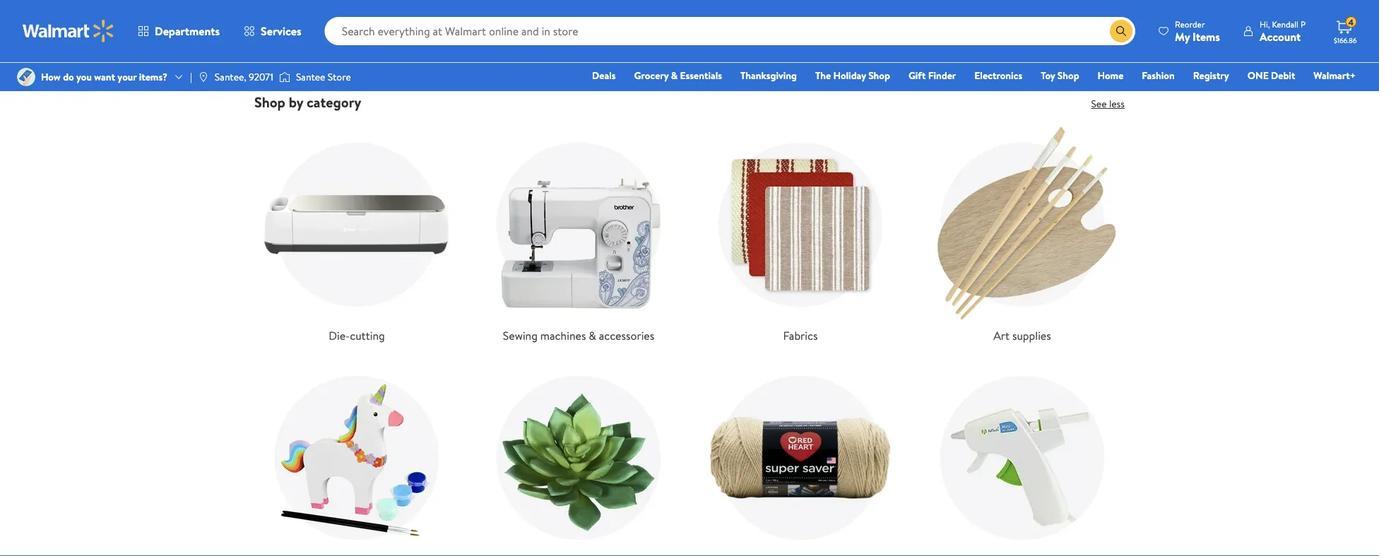 Task type: locate. For each thing, give the bounding box(es) containing it.
store
[[328, 70, 351, 84]]

accessories
[[599, 328, 655, 344]]

thanksgiving link
[[734, 68, 804, 83]]

electronics link
[[969, 68, 1029, 83]]

toy shop
[[1041, 69, 1080, 82]]

search icon image
[[1116, 25, 1127, 37]]

die-cutting
[[329, 328, 385, 344]]

 image
[[279, 70, 290, 84], [198, 71, 209, 83]]

 image right 92071
[[279, 70, 290, 84]]

p
[[1301, 18, 1306, 30]]

thanksgiving
[[741, 69, 797, 82]]

grocery & essentials
[[634, 69, 722, 82]]

& right machines
[[589, 328, 597, 344]]

hi, kendall p account
[[1260, 18, 1306, 44]]

debit
[[1272, 69, 1296, 82]]

deals
[[592, 69, 616, 82]]

registry
[[1194, 69, 1230, 82]]

shop up grocery & essentials
[[662, 37, 689, 55]]

santee, 92071
[[215, 70, 273, 84]]

reorder
[[1176, 18, 1206, 30]]

shop
[[662, 37, 689, 55], [869, 69, 891, 82], [1058, 69, 1080, 82], [254, 92, 286, 112]]

see less
[[1092, 97, 1125, 111]]

the
[[816, 69, 831, 82]]

see
[[1092, 97, 1107, 111]]

how
[[41, 70, 61, 84]]

want
[[94, 70, 115, 84]]

category
[[307, 92, 361, 112]]

1 horizontal spatial  image
[[279, 70, 290, 84]]

kendall
[[1273, 18, 1299, 30]]

deals link
[[586, 68, 622, 83]]

fabrics
[[784, 328, 818, 344]]

1 vertical spatial &
[[589, 328, 597, 344]]

0 vertical spatial &
[[671, 69, 678, 82]]

grocery & essentials link
[[628, 68, 729, 83]]

die-
[[329, 328, 350, 344]]

 image right |
[[198, 71, 209, 83]]

walmart+
[[1314, 69, 1356, 82]]

sewing machines & accessories
[[503, 328, 655, 344]]

1 horizontal spatial &
[[671, 69, 678, 82]]

list
[[246, 111, 1134, 556]]

services button
[[232, 14, 314, 48]]

gift
[[909, 69, 926, 82]]

machines
[[541, 328, 586, 344]]

list containing die-cutting
[[246, 111, 1134, 556]]

shop now
[[662, 37, 718, 55]]

0 horizontal spatial &
[[589, 328, 597, 344]]

& right grocery
[[671, 69, 678, 82]]

electronics
[[975, 69, 1023, 82]]

shop left by
[[254, 92, 286, 112]]

walmart image
[[23, 20, 115, 42]]

0 horizontal spatial  image
[[198, 71, 209, 83]]

&
[[671, 69, 678, 82], [589, 328, 597, 344]]

Walmart Site-Wide search field
[[325, 17, 1136, 45]]

fashion link
[[1136, 68, 1182, 83]]

departments
[[155, 23, 220, 39]]

how do you want your items?
[[41, 70, 168, 84]]

die-cutting link
[[254, 122, 459, 344]]

essentials
[[680, 69, 722, 82]]

 image
[[17, 68, 35, 86]]

walmart+ link
[[1308, 68, 1363, 83]]



Task type: describe. For each thing, give the bounding box(es) containing it.
sewing
[[503, 328, 538, 344]]

hi,
[[1260, 18, 1271, 30]]

departments button
[[126, 14, 232, 48]]

low
[[624, 8, 646, 26]]

sewing machines & accessories link
[[476, 122, 681, 344]]

shop by category
[[254, 92, 361, 112]]

now
[[692, 37, 718, 55]]

one debit
[[1248, 69, 1296, 82]]

gift finder
[[909, 69, 957, 82]]

home link
[[1092, 68, 1131, 83]]

Search search field
[[325, 17, 1136, 45]]

registry link
[[1187, 68, 1236, 83]]

grocery
[[634, 69, 669, 82]]

santee
[[296, 70, 325, 84]]

one
[[1248, 69, 1269, 82]]

by
[[289, 92, 303, 112]]

items.
[[724, 8, 756, 26]]

4
[[1349, 16, 1354, 28]]

holiday
[[834, 69, 866, 82]]

|
[[190, 70, 192, 84]]

supplies
[[1013, 328, 1052, 344]]

on
[[685, 8, 699, 26]]

home
[[1098, 69, 1124, 82]]

top
[[702, 8, 720, 26]]

fabrics link
[[698, 122, 903, 344]]

santee,
[[215, 70, 247, 84]]

shop now link
[[662, 37, 718, 55]]

reorder my items
[[1176, 18, 1221, 44]]

see less button
[[1092, 97, 1125, 111]]

santee store
[[296, 70, 351, 84]]

do
[[63, 70, 74, 84]]

my
[[1176, 29, 1191, 44]]

gift finder link
[[903, 68, 963, 83]]

the holiday shop
[[816, 69, 891, 82]]

shop right the toy at the right of the page
[[1058, 69, 1080, 82]]

art
[[994, 328, 1010, 344]]

you
[[76, 70, 92, 84]]

& inside list
[[589, 328, 597, 344]]

prices
[[649, 8, 682, 26]]

toy shop link
[[1035, 68, 1086, 83]]

shop right holiday
[[869, 69, 891, 82]]

low prices on top items.
[[624, 8, 756, 26]]

fashion
[[1143, 69, 1175, 82]]

services
[[261, 23, 302, 39]]

art supplies link
[[920, 122, 1125, 344]]

92071
[[249, 70, 273, 84]]

account
[[1260, 29, 1301, 44]]

art supplies
[[994, 328, 1052, 344]]

huge home savings. image
[[266, 0, 1114, 75]]

items?
[[139, 70, 168, 84]]

items
[[1193, 29, 1221, 44]]

 image for santee store
[[279, 70, 290, 84]]

finder
[[929, 69, 957, 82]]

less
[[1110, 97, 1125, 111]]

cutting
[[350, 328, 385, 344]]

the holiday shop link
[[809, 68, 897, 83]]

 image for santee, 92071
[[198, 71, 209, 83]]

one debit link
[[1242, 68, 1302, 83]]

your
[[118, 70, 137, 84]]

toy
[[1041, 69, 1056, 82]]

$166.86
[[1335, 35, 1358, 45]]



Task type: vqa. For each thing, say whether or not it's contained in the screenshot.
 image to the middle
yes



